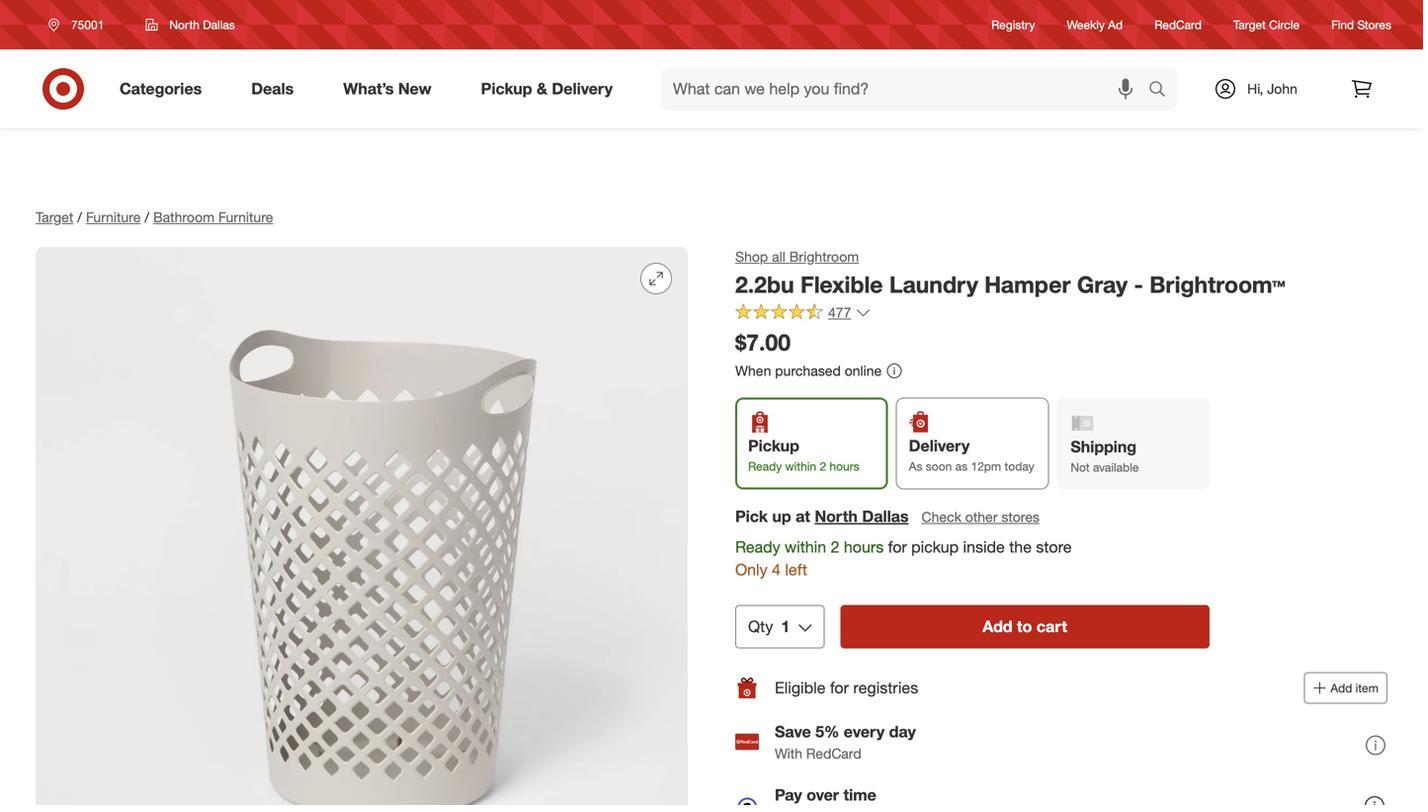Task type: vqa. For each thing, say whether or not it's contained in the screenshot.
pickup
yes



Task type: locate. For each thing, give the bounding box(es) containing it.
north
[[169, 17, 200, 32], [815, 507, 858, 526]]

0 vertical spatial ready
[[748, 459, 782, 474]]

0 vertical spatial dallas
[[203, 17, 235, 32]]

check other stores
[[922, 509, 1040, 526]]

target for target circle
[[1233, 17, 1266, 32]]

search
[[1139, 81, 1187, 100]]

1 horizontal spatial 2
[[831, 538, 839, 557]]

1 horizontal spatial delivery
[[909, 436, 970, 456]]

within
[[785, 459, 816, 474], [785, 538, 826, 557]]

1 horizontal spatial north
[[815, 507, 858, 526]]

within up the left
[[785, 538, 826, 557]]

pickup left &
[[481, 79, 532, 98]]

ready inside the pickup ready within 2 hours
[[748, 459, 782, 474]]

eligible
[[775, 678, 826, 698]]

2 down pick up at north dallas
[[831, 538, 839, 557]]

redcard link
[[1155, 16, 1202, 33]]

for
[[888, 538, 907, 557], [830, 678, 849, 698]]

dallas
[[203, 17, 235, 32], [862, 507, 909, 526]]

ready up only
[[735, 538, 780, 557]]

ready
[[748, 459, 782, 474], [735, 538, 780, 557]]

pickup & delivery link
[[464, 67, 637, 111]]

2 up pick up at north dallas
[[820, 459, 826, 474]]

0 vertical spatial for
[[888, 538, 907, 557]]

0 horizontal spatial dallas
[[203, 17, 235, 32]]

add for add item
[[1331, 681, 1352, 696]]

/ right furniture link
[[145, 209, 149, 226]]

1 horizontal spatial redcard
[[1155, 17, 1202, 32]]

what's new
[[343, 79, 432, 98]]

0 vertical spatial add
[[983, 617, 1013, 636]]

delivery right &
[[552, 79, 613, 98]]

save 5% every day with redcard
[[775, 722, 916, 762]]

shop all brightroom 2.2bu flexible laundry hamper gray - brightroom™
[[735, 248, 1285, 298]]

up
[[772, 507, 791, 526]]

ready up pick
[[748, 459, 782, 474]]

hours up north dallas button
[[830, 459, 859, 474]]

add for add to cart
[[983, 617, 1013, 636]]

/
[[77, 209, 82, 226], [145, 209, 149, 226]]

$7.00
[[735, 329, 791, 357]]

furniture
[[86, 209, 141, 226], [218, 209, 273, 226]]

hours inside the pickup ready within 2 hours
[[830, 459, 859, 474]]

1 vertical spatial dallas
[[862, 507, 909, 526]]

-
[[1134, 271, 1143, 298]]

for right eligible
[[830, 678, 849, 698]]

delivery up soon
[[909, 436, 970, 456]]

1 vertical spatial north
[[815, 507, 858, 526]]

1 horizontal spatial pickup
[[748, 436, 799, 456]]

pickup inside the pickup ready within 2 hours
[[748, 436, 799, 456]]

1 vertical spatial pickup
[[748, 436, 799, 456]]

0 horizontal spatial for
[[830, 678, 849, 698]]

north inside dropdown button
[[169, 17, 200, 32]]

1 vertical spatial hours
[[844, 538, 884, 557]]

furniture right bathroom
[[218, 209, 273, 226]]

redcard right ad in the right top of the page
[[1155, 17, 1202, 32]]

purchased
[[775, 362, 841, 380]]

5%
[[815, 722, 839, 742]]

eligible for registries
[[775, 678, 918, 698]]

2
[[820, 459, 826, 474], [831, 538, 839, 557]]

&
[[537, 79, 547, 98]]

pickup & delivery
[[481, 79, 613, 98]]

for left pickup at the bottom
[[888, 538, 907, 557]]

0 vertical spatial delivery
[[552, 79, 613, 98]]

1 vertical spatial 2
[[831, 538, 839, 557]]

circle
[[1269, 17, 1300, 32]]

0 horizontal spatial delivery
[[552, 79, 613, 98]]

0 vertical spatial within
[[785, 459, 816, 474]]

within up at
[[785, 459, 816, 474]]

2 within from the top
[[785, 538, 826, 557]]

target left furniture link
[[36, 209, 73, 226]]

online
[[845, 362, 882, 380]]

ready inside ready within 2 hours for pickup inside the store only 4 left
[[735, 538, 780, 557]]

registry link
[[991, 16, 1035, 33]]

weekly ad link
[[1067, 16, 1123, 33]]

1 within from the top
[[785, 459, 816, 474]]

1 vertical spatial redcard
[[806, 745, 861, 762]]

dallas up categories link
[[203, 17, 235, 32]]

1 vertical spatial add
[[1331, 681, 1352, 696]]

1 vertical spatial delivery
[[909, 436, 970, 456]]

0 vertical spatial hours
[[830, 459, 859, 474]]

for inside ready within 2 hours for pickup inside the store only 4 left
[[888, 538, 907, 557]]

1 vertical spatial for
[[830, 678, 849, 698]]

0 horizontal spatial redcard
[[806, 745, 861, 762]]

0 horizontal spatial 2
[[820, 459, 826, 474]]

furniture right target link
[[86, 209, 141, 226]]

pick up at north dallas
[[735, 507, 909, 526]]

pickup ready within 2 hours
[[748, 436, 859, 474]]

target circle link
[[1233, 16, 1300, 33]]

1 horizontal spatial /
[[145, 209, 149, 226]]

0 horizontal spatial north
[[169, 17, 200, 32]]

hi, john
[[1247, 80, 1298, 97]]

dallas up ready within 2 hours for pickup inside the store only 4 left
[[862, 507, 909, 526]]

the
[[1009, 538, 1032, 557]]

0 vertical spatial north
[[169, 17, 200, 32]]

find stores
[[1331, 17, 1392, 32]]

0 vertical spatial target
[[1233, 17, 1266, 32]]

qty 1
[[748, 617, 790, 636]]

1 horizontal spatial for
[[888, 538, 907, 557]]

when purchased online
[[735, 362, 882, 380]]

hours
[[830, 459, 859, 474], [844, 538, 884, 557]]

75001 button
[[36, 7, 125, 42]]

ad
[[1108, 17, 1123, 32]]

shipping not available
[[1071, 437, 1139, 475]]

/ right target link
[[77, 209, 82, 226]]

stores
[[1357, 17, 1392, 32]]

0 horizontal spatial target
[[36, 209, 73, 226]]

deals link
[[234, 67, 318, 111]]

0 vertical spatial 2
[[820, 459, 826, 474]]

0 horizontal spatial /
[[77, 209, 82, 226]]

add left to
[[983, 617, 1013, 636]]

2.2bu
[[735, 271, 794, 298]]

add left item
[[1331, 681, 1352, 696]]

1 horizontal spatial add
[[1331, 681, 1352, 696]]

add inside button
[[1331, 681, 1352, 696]]

1 vertical spatial within
[[785, 538, 826, 557]]

when
[[735, 362, 771, 380]]

1 horizontal spatial furniture
[[218, 209, 273, 226]]

north up categories link
[[169, 17, 200, 32]]

target / furniture / bathroom furniture
[[36, 209, 273, 226]]

check other stores button
[[921, 507, 1041, 528]]

delivery inside pickup & delivery link
[[552, 79, 613, 98]]

add inside button
[[983, 617, 1013, 636]]

shop
[[735, 248, 768, 265]]

pickup up the up
[[748, 436, 799, 456]]

pay over time
[[775, 786, 876, 805]]

0 vertical spatial pickup
[[481, 79, 532, 98]]

target for target / furniture / bathroom furniture
[[36, 209, 73, 226]]

brightroom
[[789, 248, 859, 265]]

add
[[983, 617, 1013, 636], [1331, 681, 1352, 696]]

categories link
[[103, 67, 227, 111]]

0 horizontal spatial pickup
[[481, 79, 532, 98]]

stores
[[1002, 509, 1040, 526]]

0 vertical spatial redcard
[[1155, 17, 1202, 32]]

flexible
[[801, 271, 883, 298]]

over
[[807, 786, 839, 805]]

redcard down 5%
[[806, 745, 861, 762]]

pickup
[[481, 79, 532, 98], [748, 436, 799, 456]]

every
[[844, 722, 885, 742]]

north dallas
[[169, 17, 235, 32]]

not
[[1071, 460, 1090, 475]]

1 vertical spatial ready
[[735, 538, 780, 557]]

target left "circle"
[[1233, 17, 1266, 32]]

within inside the pickup ready within 2 hours
[[785, 459, 816, 474]]

0 horizontal spatial add
[[983, 617, 1013, 636]]

1 / from the left
[[77, 209, 82, 226]]

furniture link
[[86, 209, 141, 226]]

time
[[843, 786, 876, 805]]

registries
[[853, 678, 918, 698]]

hours down north dallas button
[[844, 538, 884, 557]]

north right at
[[815, 507, 858, 526]]

bathroom
[[153, 209, 215, 226]]

weekly
[[1067, 17, 1105, 32]]

1 horizontal spatial target
[[1233, 17, 1266, 32]]

0 horizontal spatial furniture
[[86, 209, 141, 226]]

target
[[1233, 17, 1266, 32], [36, 209, 73, 226]]

1 horizontal spatial dallas
[[862, 507, 909, 526]]

1 vertical spatial target
[[36, 209, 73, 226]]

within inside ready within 2 hours for pickup inside the store only 4 left
[[785, 538, 826, 557]]



Task type: describe. For each thing, give the bounding box(es) containing it.
2 / from the left
[[145, 209, 149, 226]]

north dallas button
[[815, 506, 909, 528]]

hours inside ready within 2 hours for pickup inside the store only 4 left
[[844, 538, 884, 557]]

search button
[[1139, 67, 1187, 115]]

find stores link
[[1331, 16, 1392, 33]]

new
[[398, 79, 432, 98]]

delivery as soon as 12pm today
[[909, 436, 1034, 474]]

to
[[1017, 617, 1032, 636]]

soon
[[926, 459, 952, 474]]

other
[[965, 509, 998, 526]]

pickup for ready
[[748, 436, 799, 456]]

pickup for &
[[481, 79, 532, 98]]

add to cart button
[[840, 605, 1210, 649]]

target circle
[[1233, 17, 1300, 32]]

registry
[[991, 17, 1035, 32]]

find
[[1331, 17, 1354, 32]]

as
[[909, 459, 923, 474]]

what's new link
[[326, 67, 456, 111]]

at
[[796, 507, 810, 526]]

item
[[1356, 681, 1379, 696]]

2.2bu flexible laundry hamper gray - brightroom&#8482;, 1 of 7 image
[[36, 247, 688, 805]]

as
[[955, 459, 968, 474]]

redcard inside save 5% every day with redcard
[[806, 745, 861, 762]]

day
[[889, 722, 916, 742]]

save
[[775, 722, 811, 742]]

1 furniture from the left
[[86, 209, 141, 226]]

hi,
[[1247, 80, 1263, 97]]

only
[[735, 560, 767, 580]]

qty
[[748, 617, 773, 636]]

477 link
[[735, 303, 871, 326]]

4
[[772, 560, 781, 580]]

add item button
[[1304, 672, 1388, 704]]

1
[[781, 617, 790, 636]]

75001
[[71, 17, 104, 32]]

pay
[[775, 786, 802, 805]]

2 inside the pickup ready within 2 hours
[[820, 459, 826, 474]]

delivery inside delivery as soon as 12pm today
[[909, 436, 970, 456]]

gray
[[1077, 271, 1128, 298]]

laundry
[[889, 271, 978, 298]]

left
[[785, 560, 807, 580]]

hamper
[[984, 271, 1071, 298]]

add to cart
[[983, 617, 1067, 636]]

target link
[[36, 209, 73, 226]]

12pm
[[971, 459, 1001, 474]]

check
[[922, 509, 962, 526]]

brightroom™
[[1150, 271, 1285, 298]]

shipping
[[1071, 437, 1137, 457]]

inside
[[963, 538, 1005, 557]]

available
[[1093, 460, 1139, 475]]

bathroom furniture link
[[153, 209, 273, 226]]

ready within 2 hours for pickup inside the store only 4 left
[[735, 538, 1072, 580]]

cart
[[1037, 617, 1067, 636]]

What can we help you find? suggestions appear below search field
[[661, 67, 1153, 111]]

add item
[[1331, 681, 1379, 696]]

north dallas button
[[133, 7, 248, 42]]

categories
[[120, 79, 202, 98]]

477
[[828, 304, 851, 321]]

what's
[[343, 79, 394, 98]]

weekly ad
[[1067, 17, 1123, 32]]

all
[[772, 248, 785, 265]]

2 furniture from the left
[[218, 209, 273, 226]]

pickup
[[911, 538, 959, 557]]

with
[[775, 745, 802, 762]]

today
[[1005, 459, 1034, 474]]

dallas inside dropdown button
[[203, 17, 235, 32]]

store
[[1036, 538, 1072, 557]]

john
[[1267, 80, 1298, 97]]

2 inside ready within 2 hours for pickup inside the store only 4 left
[[831, 538, 839, 557]]

deals
[[251, 79, 294, 98]]

pick
[[735, 507, 768, 526]]



